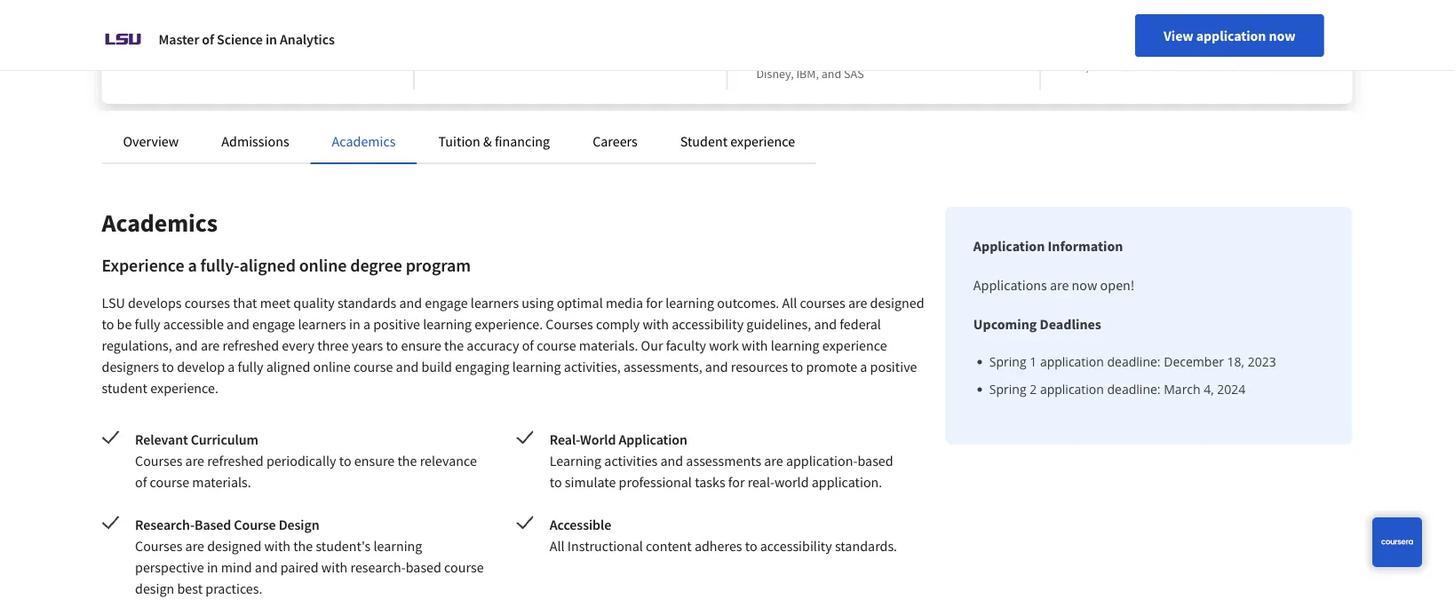 Task type: vqa. For each thing, say whether or not it's contained in the screenshot.
Who is this program for? list item
no



Task type: describe. For each thing, give the bounding box(es) containing it.
every
[[282, 337, 315, 355]]

relevant
[[135, 431, 188, 449]]

to right years
[[386, 337, 398, 355]]

earn your msa in only 36 total credit hours at $862 per credit hour.  lsu online offers several affordable ways to help you pay for your degree including credit for prior learning (pla), financial aid, and veteran education benefits.
[[1070, 0, 1321, 75]]

real-
[[550, 431, 580, 449]]

online inside lsu develops courses that meet quality standards and engage learners using optimal media for learning outcomes. all courses are designed to be fully accessible and engage learners in a positive learning experience. courses comply with accessibility guidelines, and federal regulations, and are refreshed every three years to ensure the accuracy of course materials. our faculty work with learning experience designers to develop a fully aligned online course and build engaging learning activities, assessments, and resources to promote a positive student experience.
[[313, 358, 351, 376]]

0 vertical spatial credit
[[1117, 5, 1147, 21]]

$862
[[1070, 5, 1095, 21]]

in inside msa graduates are equipped with skills and expertise to become leaders in top companies across all industries such as chevron, dow, disney, ibm, and sas
[[905, 30, 915, 46]]

now for application
[[1269, 27, 1296, 44]]

faculty
[[666, 337, 706, 355]]

overview link
[[123, 132, 179, 150]]

1 courses from the left
[[185, 294, 230, 312]]

applications are now open!
[[974, 276, 1135, 294]]

credit
[[1228, 0, 1259, 4]]

msa graduates are equipped with skills and expertise to become leaders in top companies across all industries such as chevron, dow, disney, ibm, and sas
[[757, 12, 994, 82]]

all inside accessible all instructional content adheres to accessibility standards.
[[550, 538, 565, 555]]

list containing spring 1 application deadline: december 18, 2023
[[981, 353, 1277, 399]]

for right pay
[[1236, 23, 1251, 39]]

relevance
[[420, 452, 477, 470]]

(pla),
[[1244, 41, 1274, 57]]

content
[[646, 538, 692, 555]]

tuition & financing link
[[439, 132, 550, 150]]

on
[[153, 30, 166, 46]]

courses inside relevant curriculum courses are refreshed periodically to ensure the relevance of course materials.
[[135, 452, 183, 470]]

academics link
[[332, 132, 396, 150]]

degree inside earn your msa in only 36 total credit hours at $862 per credit hour.  lsu online offers several affordable ways to help you pay for your degree including credit for prior learning (pla), financial aid, and veteran education benefits.
[[1280, 23, 1315, 39]]

assessments
[[686, 452, 762, 470]]

analytics
[[280, 30, 335, 48]]

and down accessible at the bottom left of the page
[[175, 337, 198, 355]]

and left build
[[396, 358, 419, 376]]

work
[[709, 337, 739, 355]]

at
[[1296, 0, 1306, 4]]

dow,
[[952, 48, 977, 64]]

in right 'science'
[[266, 30, 277, 48]]

to inside real-world application learning activities and assessments are application-based to simulate professional tasks for real-world application.
[[550, 474, 562, 491]]

professional
[[619, 474, 692, 491]]

accessibility inside lsu develops courses that meet quality standards and engage learners using optimal media for learning outcomes. all courses are designed to be fully accessible and engage learners in a positive learning experience. courses comply with accessibility guidelines, and federal regulations, and are refreshed every three years to ensure the accuracy of course materials. our faculty work with learning experience designers to develop a fully aligned online course and build engaging learning activities, assessments, and resources to promote a positive student experience.
[[672, 315, 744, 333]]

18,
[[1228, 354, 1245, 371]]

several
[[1271, 5, 1308, 21]]

course
[[234, 516, 276, 534]]

upcoming
[[974, 315, 1037, 333]]

application for march
[[1040, 381, 1104, 398]]

1 horizontal spatial application
[[974, 237, 1045, 255]]

to left "develop"
[[162, 358, 174, 376]]

design
[[279, 516, 319, 534]]

are up "develop"
[[201, 337, 220, 355]]

perspective
[[135, 559, 204, 577]]

standards.
[[835, 538, 898, 555]]

for inside lsu develops courses that meet quality standards and engage learners using optimal media for learning outcomes. all courses are designed to be fully accessible and engage learners in a positive learning experience. courses comply with accessibility guidelines, and federal regulations, and are refreshed every three years to ensure the accuracy of course materials. our faculty work with learning experience designers to develop a fully aligned online course and build engaging learning activities, assessments, and resources to promote a positive student experience.
[[646, 294, 663, 312]]

course inside relevant curriculum courses are refreshed periodically to ensure the relevance of course materials.
[[150, 474, 189, 491]]

a right promote
[[860, 358, 868, 376]]

spring 1 application deadline: december 18, 2023 list item
[[990, 353, 1277, 371]]

spring 2 application deadline: march 4, 2024 list item
[[990, 380, 1277, 399]]

in inside earn your msa in only 36 total credit hours at $862 per credit hour.  lsu online offers several affordable ways to help you pay for your degree including credit for prior learning (pla), financial aid, and veteran education benefits.
[[1147, 0, 1157, 4]]

with down student's
[[321, 559, 348, 577]]

1 horizontal spatial fully
[[238, 358, 263, 376]]

lsu develops courses that meet quality standards and engage learners using optimal media for learning outcomes. all courses are designed to be fully accessible and engage learners in a positive learning experience. courses comply with accessibility guidelines, and federal regulations, and are refreshed every three years to ensure the accuracy of course materials. our faculty work with learning experience designers to develop a fully aligned online course and build engaging learning activities, assessments, and resources to promote a positive student experience.
[[102, 294, 925, 397]]

with up the resources
[[742, 337, 768, 355]]

information
[[1048, 237, 1124, 255]]

standards
[[338, 294, 397, 312]]

admissions
[[222, 132, 289, 150]]

with up 'our'
[[643, 315, 669, 333]]

2023
[[1248, 354, 1277, 371]]

december
[[1164, 354, 1224, 371]]

that
[[233, 294, 257, 312]]

develop
[[177, 358, 225, 376]]

to inside earn your msa in only 36 total credit hours at $862 per credit hour.  lsu online offers several affordable ways to help you pay for your degree including credit for prior learning (pla), financial aid, and veteran education benefits.
[[1155, 23, 1165, 39]]

0 horizontal spatial engage
[[252, 315, 295, 333]]

expertise
[[757, 30, 804, 46]]

refreshed inside relevant curriculum courses are refreshed periodically to ensure the relevance of course materials.
[[207, 452, 264, 470]]

industries
[[808, 48, 859, 64]]

all inside lsu develops courses that meet quality standards and engage learners using optimal media for learning outcomes. all courses are designed to be fully accessible and engage learners in a positive learning experience. courses comply with accessibility guidelines, and federal regulations, and are refreshed every three years to ensure the accuracy of course materials. our faculty work with learning experience designers to develop a fully aligned online course and build engaging learning activities, assessments, and resources to promote a positive student experience.
[[782, 294, 797, 312]]

best
[[177, 580, 203, 598]]

program
[[406, 255, 471, 277]]

tasks
[[695, 474, 726, 491]]

quality
[[293, 294, 335, 312]]

experience inside lsu develops courses that meet quality standards and engage learners using optimal media for learning outcomes. all courses are designed to be fully accessible and engage learners in a positive learning experience. courses comply with accessibility guidelines, and federal regulations, and are refreshed every three years to ensure the accuracy of course materials. our faculty work with learning experience designers to develop a fully aligned online course and build engaging learning activities, assessments, and resources to promote a positive student experience.
[[823, 337, 887, 355]]

only
[[1160, 0, 1182, 4]]

application.
[[812, 474, 883, 491]]

0 vertical spatial aligned
[[240, 255, 296, 277]]

learning up build
[[423, 315, 472, 333]]

learning down guidelines,
[[771, 337, 820, 355]]

years
[[352, 337, 383, 355]]

1 horizontal spatial your
[[1096, 0, 1120, 4]]

based inside real-world application learning activities and assessments are application-based to simulate professional tasks for real-world application.
[[858, 452, 894, 470]]

your inside the complete a well-respected degree 100% online and on your time while balancing work, family, and other responsibilities
[[169, 30, 192, 46]]

0 horizontal spatial experience
[[731, 132, 795, 150]]

master of science in analytics
[[159, 30, 335, 48]]

well-
[[192, 12, 217, 28]]

online
[[1202, 5, 1236, 21]]

1 horizontal spatial of
[[202, 30, 214, 48]]

real-world application learning activities and assessments are application-based to simulate professional tasks for real-world application.
[[550, 431, 894, 491]]

careers link
[[593, 132, 638, 150]]

work,
[[305, 30, 334, 46]]

1 vertical spatial online
[[299, 255, 347, 277]]

learning up faculty
[[666, 294, 714, 312]]

pay
[[1215, 23, 1234, 39]]

courses inside research-based course design courses are designed with the student's learning perspective in mind and paired with research-based course design best practices.
[[135, 538, 183, 555]]

to inside accessible all instructional content adheres to accessibility standards.
[[745, 538, 758, 555]]

learning inside earn your msa in only 36 total credit hours at $862 per credit hour.  lsu online offers several affordable ways to help you pay for your degree including credit for prior learning (pla), financial aid, and veteran education benefits.
[[1198, 41, 1241, 57]]

are inside msa graduates are equipped with skills and expertise to become leaders in top companies across all industries such as chevron, dow, disney, ibm, and sas
[[836, 12, 852, 28]]

courses inside lsu develops courses that meet quality standards and engage learners using optimal media for learning outcomes. all courses are designed to be fully accessible and engage learners in a positive learning experience. courses comply with accessibility guidelines, and federal regulations, and are refreshed every three years to ensure the accuracy of course materials. our faculty work with learning experience designers to develop a fully aligned online course and build engaging learning activities, assessments, and resources to promote a positive student experience.
[[546, 315, 593, 333]]

you
[[1193, 23, 1213, 39]]

activities
[[605, 452, 658, 470]]

aligned inside lsu develops courses that meet quality standards and engage learners using optimal media for learning outcomes. all courses are designed to be fully accessible and engage learners in a positive learning experience. courses comply with accessibility guidelines, and federal regulations, and are refreshed every three years to ensure the accuracy of course materials. our faculty work with learning experience designers to develop a fully aligned online course and build engaging learning activities, assessments, and resources to promote a positive student experience.
[[266, 358, 310, 376]]

upcoming deadlines
[[974, 315, 1102, 333]]

application for december
[[1040, 354, 1104, 371]]

and left federal
[[814, 315, 837, 333]]

per
[[1097, 5, 1114, 21]]

relevant curriculum courses are refreshed periodically to ensure the relevance of course materials.
[[135, 431, 477, 491]]

0 vertical spatial experience.
[[475, 315, 543, 333]]

tuition & financing
[[439, 132, 550, 150]]

ibm,
[[797, 66, 819, 82]]

louisiana state university logo image
[[102, 18, 144, 60]]

0 horizontal spatial positive
[[373, 315, 420, 333]]

tuition
[[439, 132, 481, 150]]

msa inside earn your msa in only 36 total credit hours at $862 per credit hour.  lsu online offers several affordable ways to help you pay for your degree including credit for prior learning (pla), financial aid, and veteran education benefits.
[[1122, 0, 1145, 4]]

degree inside the complete a well-respected degree 100% online and on your time while balancing work, family, and other responsibilities
[[271, 12, 307, 28]]

in inside research-based course design courses are designed with the student's learning perspective in mind and paired with research-based course design best practices.
[[207, 559, 218, 577]]

are inside research-based course design courses are designed with the student's learning perspective in mind and paired with research-based course design best practices.
[[185, 538, 204, 555]]

top
[[917, 30, 935, 46]]

assessments,
[[624, 358, 703, 376]]

application inside button
[[1197, 27, 1267, 44]]

with inside msa graduates are equipped with skills and expertise to become leaders in top companies across all industries such as chevron, dow, disney, ibm, and sas
[[907, 12, 930, 28]]

spring 2 application deadline: march 4, 2024
[[990, 381, 1246, 398]]

guidelines,
[[747, 315, 812, 333]]

1 vertical spatial credit
[[1121, 41, 1151, 57]]

36
[[1185, 0, 1197, 4]]

a inside the complete a well-respected degree 100% online and on your time while balancing work, family, and other responsibilities
[[183, 12, 189, 28]]

are inside relevant curriculum courses are refreshed periodically to ensure the relevance of course materials.
[[185, 452, 204, 470]]

three
[[317, 337, 349, 355]]

and down work
[[705, 358, 728, 376]]

for left prior
[[1154, 41, 1168, 57]]

and left other
[[130, 48, 150, 64]]

skills
[[933, 12, 959, 28]]

world
[[580, 431, 616, 449]]

accessible
[[550, 516, 612, 534]]

1
[[1030, 354, 1037, 371]]

now for are
[[1072, 276, 1098, 294]]

course up the activities,
[[537, 337, 576, 355]]

spring for spring 1 application deadline: december 18, 2023
[[990, 354, 1027, 371]]

engaging
[[455, 358, 510, 376]]

responsibilities
[[183, 48, 262, 64]]

course down years
[[354, 358, 393, 376]]

instructional
[[568, 538, 643, 555]]

student experience
[[680, 132, 795, 150]]



Task type: locate. For each thing, give the bounding box(es) containing it.
federal
[[840, 315, 881, 333]]

1 horizontal spatial designed
[[870, 294, 925, 312]]

the inside lsu develops courses that meet quality standards and engage learners using optimal media for learning outcomes. all courses are designed to be fully accessible and engage learners in a positive learning experience. courses comply with accessibility guidelines, and federal regulations, and are refreshed every three years to ensure the accuracy of course materials. our faculty work with learning experience designers to develop a fully aligned online course and build engaging learning activities, assessments, and resources to promote a positive student experience.
[[444, 337, 464, 355]]

research-based course design courses are designed with the student's learning perspective in mind and paired with research-based course design best practices.
[[135, 516, 484, 598]]

1 horizontal spatial materials.
[[579, 337, 638, 355]]

a left well-
[[183, 12, 189, 28]]

1 vertical spatial experience.
[[150, 379, 219, 397]]

0 horizontal spatial fully
[[135, 315, 160, 333]]

fully
[[135, 315, 160, 333], [238, 358, 263, 376]]

0 horizontal spatial materials.
[[192, 474, 251, 491]]

and down including
[[1092, 59, 1112, 75]]

based
[[858, 452, 894, 470], [406, 559, 442, 577]]

deadlines
[[1040, 315, 1102, 333]]

1 spring from the top
[[990, 354, 1027, 371]]

veteran
[[1114, 59, 1153, 75]]

with down design
[[264, 538, 291, 555]]

are up real-
[[764, 452, 783, 470]]

application down deadlines
[[1040, 354, 1104, 371]]

1 horizontal spatial academics
[[332, 132, 396, 150]]

in left top
[[905, 30, 915, 46]]

designed inside research-based course design courses are designed with the student's learning perspective in mind and paired with research-based course design best practices.
[[207, 538, 261, 555]]

1 vertical spatial now
[[1072, 276, 1098, 294]]

financial
[[1277, 41, 1321, 57]]

to right adheres
[[745, 538, 758, 555]]

deadline: down spring 1 application deadline: december 18, 2023
[[1108, 381, 1161, 398]]

2 horizontal spatial the
[[444, 337, 464, 355]]

1 vertical spatial the
[[398, 452, 417, 470]]

benefits.
[[1211, 59, 1256, 75]]

master
[[159, 30, 199, 48]]

of down well-
[[202, 30, 214, 48]]

course up research-
[[150, 474, 189, 491]]

1 horizontal spatial the
[[398, 452, 417, 470]]

student
[[102, 379, 147, 397]]

the inside research-based course design courses are designed with the student's learning perspective in mind and paired with research-based course design best practices.
[[293, 538, 313, 555]]

0 horizontal spatial degree
[[271, 12, 307, 28]]

1 horizontal spatial based
[[858, 452, 894, 470]]

credit up ways
[[1117, 5, 1147, 21]]

help
[[1168, 23, 1191, 39]]

0 vertical spatial all
[[782, 294, 797, 312]]

designed up the "mind"
[[207, 538, 261, 555]]

and up the professional
[[661, 452, 683, 470]]

learners
[[471, 294, 519, 312], [298, 315, 346, 333]]

list
[[981, 353, 1277, 399]]

2 horizontal spatial of
[[522, 337, 534, 355]]

and right standards
[[399, 294, 422, 312]]

1 horizontal spatial lsu
[[1179, 5, 1200, 21]]

and up companies
[[961, 12, 981, 28]]

with
[[907, 12, 930, 28], [643, 315, 669, 333], [742, 337, 768, 355], [264, 538, 291, 555], [321, 559, 348, 577]]

ensure
[[401, 337, 442, 355], [354, 452, 395, 470]]

lsu
[[1179, 5, 1200, 21], [102, 294, 125, 312]]

of inside lsu develops courses that meet quality standards and engage learners using optimal media for learning outcomes. all courses are designed to be fully accessible and engage learners in a positive learning experience. courses comply with accessibility guidelines, and federal regulations, and are refreshed every three years to ensure the accuracy of course materials. our faculty work with learning experience designers to develop a fully aligned online course and build engaging learning activities, assessments, and resources to promote a positive student experience.
[[522, 337, 534, 355]]

to down hour.
[[1155, 23, 1165, 39]]

2 vertical spatial the
[[293, 538, 313, 555]]

offers
[[1239, 5, 1268, 21]]

0 vertical spatial learners
[[471, 294, 519, 312]]

ensure up build
[[401, 337, 442, 355]]

are down curriculum
[[185, 452, 204, 470]]

learning up research-
[[374, 538, 422, 555]]

of inside relevant curriculum courses are refreshed periodically to ensure the relevance of course materials.
[[135, 474, 147, 491]]

0 vertical spatial the
[[444, 337, 464, 355]]

materials. inside relevant curriculum courses are refreshed periodically to ensure the relevance of course materials.
[[192, 474, 251, 491]]

spring 1 application deadline: december 18, 2023
[[990, 354, 1277, 371]]

are down application information
[[1050, 276, 1069, 294]]

fully down "develops"
[[135, 315, 160, 333]]

education
[[1156, 59, 1208, 75]]

0 horizontal spatial courses
[[185, 294, 230, 312]]

the for research-based course design courses are designed with the student's learning perspective in mind and paired with research-based course design best practices.
[[293, 538, 313, 555]]

aid,
[[1070, 59, 1089, 75]]

1 vertical spatial experience
[[823, 337, 887, 355]]

designed inside lsu develops courses that meet quality standards and engage learners using optimal media for learning outcomes. all courses are designed to be fully accessible and engage learners in a positive learning experience. courses comply with accessibility guidelines, and federal regulations, and are refreshed every three years to ensure the accuracy of course materials. our faculty work with learning experience designers to develop a fully aligned online course and build engaging learning activities, assessments, and resources to promote a positive student experience.
[[870, 294, 925, 312]]

1 horizontal spatial experience.
[[475, 315, 543, 333]]

application down online
[[1197, 27, 1267, 44]]

view application now
[[1164, 27, 1296, 44]]

admissions link
[[222, 132, 289, 150]]

deadline: up spring 2 application deadline: march 4, 2024 list item
[[1108, 354, 1161, 371]]

lsu inside earn your msa in only 36 total credit hours at $862 per credit hour.  lsu online offers several affordable ways to help you pay for your degree including credit for prior learning (pla), financial aid, and veteran education benefits.
[[1179, 5, 1200, 21]]

of
[[202, 30, 214, 48], [522, 337, 534, 355], [135, 474, 147, 491]]

0 horizontal spatial your
[[169, 30, 192, 46]]

1 vertical spatial materials.
[[192, 474, 251, 491]]

1 horizontal spatial ensure
[[401, 337, 442, 355]]

become
[[820, 30, 862, 46]]

1 horizontal spatial now
[[1269, 27, 1296, 44]]

across
[[757, 48, 790, 64]]

and inside earn your msa in only 36 total credit hours at $862 per credit hour.  lsu online offers several affordable ways to help you pay for your degree including credit for prior learning (pla), financial aid, and veteran education benefits.
[[1092, 59, 1112, 75]]

experience. up 'accuracy'
[[475, 315, 543, 333]]

paired
[[281, 559, 319, 577]]

the inside relevant curriculum courses are refreshed periodically to ensure the relevance of course materials.
[[398, 452, 417, 470]]

0 horizontal spatial all
[[550, 538, 565, 555]]

2 deadline: from the top
[[1108, 381, 1161, 398]]

spring
[[990, 354, 1027, 371], [990, 381, 1027, 398]]

adheres
[[695, 538, 742, 555]]

1 vertical spatial of
[[522, 337, 534, 355]]

1 vertical spatial engage
[[252, 315, 295, 333]]

0 vertical spatial materials.
[[579, 337, 638, 355]]

based inside research-based course design courses are designed with the student's learning perspective in mind and paired with research-based course design best practices.
[[406, 559, 442, 577]]

ensure inside lsu develops courses that meet quality standards and engage learners using optimal media for learning outcomes. all courses are designed to be fully accessible and engage learners in a positive learning experience. courses comply with accessibility guidelines, and federal regulations, and are refreshed every three years to ensure the accuracy of course materials. our faculty work with learning experience designers to develop a fully aligned online course and build engaging learning activities, assessments, and resources to promote a positive student experience.
[[401, 337, 442, 355]]

2 vertical spatial online
[[313, 358, 351, 376]]

1 horizontal spatial msa
[[1122, 0, 1145, 4]]

to down graduates
[[807, 30, 818, 46]]

application
[[974, 237, 1045, 255], [619, 431, 688, 449]]

march
[[1164, 381, 1201, 398]]

learning
[[550, 452, 602, 470]]

of right 'accuracy'
[[522, 337, 534, 355]]

online down three
[[313, 358, 351, 376]]

1 horizontal spatial learners
[[471, 294, 519, 312]]

2
[[1030, 381, 1037, 398]]

based
[[195, 516, 231, 534]]

1 vertical spatial deadline:
[[1108, 381, 1161, 398]]

your up (pla),
[[1253, 23, 1277, 39]]

1 vertical spatial lsu
[[102, 294, 125, 312]]

all up guidelines,
[[782, 294, 797, 312]]

science
[[217, 30, 263, 48]]

course inside research-based course design courses are designed with the student's learning perspective in mind and paired with research-based course design best practices.
[[444, 559, 484, 577]]

experience right student
[[731, 132, 795, 150]]

2 vertical spatial application
[[1040, 381, 1104, 398]]

accessibility inside accessible all instructional content adheres to accessibility standards.
[[760, 538, 832, 555]]

simulate
[[565, 474, 616, 491]]

are down "based"
[[185, 538, 204, 555]]

accessibility down world
[[760, 538, 832, 555]]

world
[[775, 474, 809, 491]]

accessible
[[163, 315, 224, 333]]

for inside real-world application learning activities and assessments are application-based to simulate professional tasks for real-world application.
[[728, 474, 745, 491]]

application information
[[974, 237, 1124, 255]]

materials. down curriculum
[[192, 474, 251, 491]]

spring inside spring 1 application deadline: december 18, 2023 list item
[[990, 354, 1027, 371]]

0 vertical spatial positive
[[373, 315, 420, 333]]

experience down federal
[[823, 337, 887, 355]]

companies
[[937, 30, 994, 46]]

resources
[[731, 358, 788, 376]]

real-
[[748, 474, 775, 491]]

learning inside research-based course design courses are designed with the student's learning perspective in mind and paired with research-based course design best practices.
[[374, 538, 422, 555]]

student
[[680, 132, 728, 150]]

degree up balancing
[[271, 12, 307, 28]]

refreshed inside lsu develops courses that meet quality standards and engage learners using optimal media for learning outcomes. all courses are designed to be fully accessible and engage learners in a positive learning experience. courses comply with accessibility guidelines, and federal regulations, and are refreshed every three years to ensure the accuracy of course materials. our faculty work with learning experience designers to develop a fully aligned online course and build engaging learning activities, assessments, and resources to promote a positive student experience.
[[223, 337, 279, 355]]

0 vertical spatial ensure
[[401, 337, 442, 355]]

0 vertical spatial of
[[202, 30, 214, 48]]

regulations,
[[102, 337, 172, 355]]

optimal
[[557, 294, 603, 312]]

design
[[135, 580, 174, 598]]

1 horizontal spatial all
[[782, 294, 797, 312]]

using
[[522, 294, 554, 312]]

0 vertical spatial refreshed
[[223, 337, 279, 355]]

0 vertical spatial academics
[[332, 132, 396, 150]]

the for relevant curriculum courses are refreshed periodically to ensure the relevance of course materials.
[[398, 452, 417, 470]]

0 vertical spatial online
[[340, 12, 373, 28]]

of down relevant
[[135, 474, 147, 491]]

and down that
[[227, 315, 249, 333]]

0 vertical spatial application
[[1197, 27, 1267, 44]]

1 vertical spatial positive
[[870, 358, 917, 376]]

a left fully-
[[188, 255, 197, 277]]

0 vertical spatial spring
[[990, 354, 1027, 371]]

graduates
[[782, 12, 833, 28]]

are
[[836, 12, 852, 28], [1050, 276, 1069, 294], [849, 294, 868, 312], [201, 337, 220, 355], [185, 452, 204, 470], [764, 452, 783, 470], [185, 538, 204, 555]]

0 vertical spatial msa
[[1122, 0, 1145, 4]]

0 horizontal spatial based
[[406, 559, 442, 577]]

courses down research-
[[135, 538, 183, 555]]

while
[[221, 30, 249, 46]]

the left relevance
[[398, 452, 417, 470]]

spring left 2 in the right of the page
[[990, 381, 1027, 398]]

1 horizontal spatial degree
[[350, 255, 402, 277]]

research-
[[135, 516, 195, 534]]

1 vertical spatial refreshed
[[207, 452, 264, 470]]

materials. down comply
[[579, 337, 638, 355]]

courses down relevant
[[135, 452, 183, 470]]

disney,
[[757, 66, 794, 82]]

2024
[[1218, 381, 1246, 398]]

1 vertical spatial application
[[1040, 354, 1104, 371]]

0 horizontal spatial academics
[[102, 207, 218, 239]]

research-
[[351, 559, 406, 577]]

to inside msa graduates are equipped with skills and expertise to become leaders in top companies across all industries such as chevron, dow, disney, ibm, and sas
[[807, 30, 818, 46]]

applications
[[974, 276, 1047, 294]]

learning down pay
[[1198, 41, 1241, 57]]

2 courses from the left
[[800, 294, 846, 312]]

2 spring from the top
[[990, 381, 1027, 398]]

experience. down "develop"
[[150, 379, 219, 397]]

in down standards
[[349, 315, 360, 333]]

your right on
[[169, 30, 192, 46]]

online inside the complete a well-respected degree 100% online and on your time while balancing work, family, and other responsibilities
[[340, 12, 373, 28]]

100%
[[309, 12, 338, 28]]

to inside relevant curriculum courses are refreshed periodically to ensure the relevance of course materials.
[[339, 452, 352, 470]]

to right "periodically"
[[339, 452, 352, 470]]

to left be
[[102, 315, 114, 333]]

and right the "mind"
[[255, 559, 278, 577]]

and down industries
[[822, 66, 842, 82]]

2 horizontal spatial your
[[1253, 23, 1277, 39]]

all down accessible
[[550, 538, 565, 555]]

1 vertical spatial spring
[[990, 381, 1027, 398]]

online up quality
[[299, 255, 347, 277]]

degree up standards
[[350, 255, 402, 277]]

mind
[[221, 559, 252, 577]]

1 vertical spatial designed
[[207, 538, 261, 555]]

with up top
[[907, 12, 930, 28]]

the up paired
[[293, 538, 313, 555]]

&
[[483, 132, 492, 150]]

0 vertical spatial lsu
[[1179, 5, 1200, 21]]

0 horizontal spatial experience.
[[150, 379, 219, 397]]

courses up federal
[[800, 294, 846, 312]]

0 horizontal spatial the
[[293, 538, 313, 555]]

are inside real-world application learning activities and assessments are application-based to simulate professional tasks for real-world application.
[[764, 452, 783, 470]]

1 vertical spatial learners
[[298, 315, 346, 333]]

degree up financial
[[1280, 23, 1315, 39]]

course
[[537, 337, 576, 355], [354, 358, 393, 376], [150, 474, 189, 491], [444, 559, 484, 577]]

are up become
[[836, 12, 852, 28]]

0 vertical spatial fully
[[135, 315, 160, 333]]

1 vertical spatial application
[[619, 431, 688, 449]]

1 vertical spatial ensure
[[354, 452, 395, 470]]

courses down the optimal
[[546, 315, 593, 333]]

0 horizontal spatial accessibility
[[672, 315, 744, 333]]

earn
[[1070, 0, 1094, 4]]

2 vertical spatial of
[[135, 474, 147, 491]]

and left on
[[130, 30, 150, 46]]

our
[[641, 337, 663, 355]]

1 horizontal spatial engage
[[425, 294, 468, 312]]

lsu up be
[[102, 294, 125, 312]]

1 vertical spatial accessibility
[[760, 538, 832, 555]]

courses
[[185, 294, 230, 312], [800, 294, 846, 312]]

msa inside msa graduates are equipped with skills and expertise to become leaders in top companies across all industries such as chevron, dow, disney, ibm, and sas
[[757, 12, 779, 28]]

ensure right "periodically"
[[354, 452, 395, 470]]

your up per
[[1096, 0, 1120, 4]]

affordable
[[1070, 23, 1124, 39]]

0 horizontal spatial application
[[619, 431, 688, 449]]

4,
[[1204, 381, 1214, 398]]

0 horizontal spatial lsu
[[102, 294, 125, 312]]

now down several
[[1269, 27, 1296, 44]]

1 vertical spatial courses
[[135, 452, 183, 470]]

view
[[1164, 27, 1194, 44]]

in left the "mind"
[[207, 559, 218, 577]]

0 vertical spatial accessibility
[[672, 315, 744, 333]]

application up "applications"
[[974, 237, 1045, 255]]

lsu inside lsu develops courses that meet quality standards and engage learners using optimal media for learning outcomes. all courses are designed to be fully accessible and engage learners in a positive learning experience. courses comply with accessibility guidelines, and federal regulations, and are refreshed every three years to ensure the accuracy of course materials. our faculty work with learning experience designers to develop a fully aligned online course and build engaging learning activities, assessments, and resources to promote a positive student experience.
[[102, 294, 125, 312]]

0 vertical spatial courses
[[546, 315, 593, 333]]

1 vertical spatial aligned
[[266, 358, 310, 376]]

student's
[[316, 538, 371, 555]]

for right media
[[646, 294, 663, 312]]

engage down the program
[[425, 294, 468, 312]]

meet
[[260, 294, 291, 312]]

aligned up "meet"
[[240, 255, 296, 277]]

refreshed down curriculum
[[207, 452, 264, 470]]

deadline: for march
[[1108, 381, 1161, 398]]

equipped
[[855, 12, 905, 28]]

experience a fully-aligned online degree program
[[102, 255, 471, 277]]

0 horizontal spatial msa
[[757, 12, 779, 28]]

designers
[[102, 358, 159, 376]]

0 vertical spatial application
[[974, 237, 1045, 255]]

0 horizontal spatial now
[[1072, 276, 1098, 294]]

ensure inside relevant curriculum courses are refreshed periodically to ensure the relevance of course materials.
[[354, 452, 395, 470]]

are up federal
[[849, 294, 868, 312]]

aligned
[[240, 255, 296, 277], [266, 358, 310, 376]]

1 horizontal spatial positive
[[870, 358, 917, 376]]

spring inside spring 2 application deadline: march 4, 2024 list item
[[990, 381, 1027, 398]]

spring for spring 2 application deadline: march 4, 2024
[[990, 381, 1027, 398]]

application up activities
[[619, 431, 688, 449]]

deadline:
[[1108, 354, 1161, 371], [1108, 381, 1161, 398]]

0 vertical spatial designed
[[870, 294, 925, 312]]

1 vertical spatial academics
[[102, 207, 218, 239]]

1 deadline: from the top
[[1108, 354, 1161, 371]]

now
[[1269, 27, 1296, 44], [1072, 276, 1098, 294]]

now inside button
[[1269, 27, 1296, 44]]

courses
[[546, 315, 593, 333], [135, 452, 183, 470], [135, 538, 183, 555]]

online
[[340, 12, 373, 28], [299, 255, 347, 277], [313, 358, 351, 376]]

materials. inside lsu develops courses that meet quality standards and engage learners using optimal media for learning outcomes. all courses are designed to be fully accessible and engage learners in a positive learning experience. courses comply with accessibility guidelines, and federal regulations, and are refreshed every three years to ensure the accuracy of course materials. our faculty work with learning experience designers to develop a fully aligned online course and build engaging learning activities, assessments, and resources to promote a positive student experience.
[[579, 337, 638, 355]]

a down standards
[[363, 315, 371, 333]]

application inside real-world application learning activities and assessments are application-based to simulate professional tasks for real-world application.
[[619, 431, 688, 449]]

application right 2 in the right of the page
[[1040, 381, 1104, 398]]

0 vertical spatial experience
[[731, 132, 795, 150]]

experience.
[[475, 315, 543, 333], [150, 379, 219, 397]]

0 horizontal spatial ensure
[[354, 452, 395, 470]]

aligned down every
[[266, 358, 310, 376]]

learning down 'accuracy'
[[512, 358, 561, 376]]

0 vertical spatial engage
[[425, 294, 468, 312]]

0 vertical spatial deadline:
[[1108, 354, 1161, 371]]

1 vertical spatial fully
[[238, 358, 263, 376]]

in up hour.
[[1147, 0, 1157, 4]]

the up build
[[444, 337, 464, 355]]

learners down quality
[[298, 315, 346, 333]]

to left promote
[[791, 358, 803, 376]]

deadline: for december
[[1108, 354, 1161, 371]]

now left open!
[[1072, 276, 1098, 294]]

0 horizontal spatial designed
[[207, 538, 261, 555]]

0 horizontal spatial learners
[[298, 315, 346, 333]]

1 vertical spatial all
[[550, 538, 565, 555]]

application-
[[786, 452, 858, 470]]

0 horizontal spatial of
[[135, 474, 147, 491]]

courses up accessible at the bottom left of the page
[[185, 294, 230, 312]]

credit up veteran
[[1121, 41, 1151, 57]]

2 horizontal spatial degree
[[1280, 23, 1315, 39]]

fully right "develop"
[[238, 358, 263, 376]]

materials.
[[579, 337, 638, 355], [192, 474, 251, 491]]

a right "develop"
[[228, 358, 235, 376]]

and inside research-based course design courses are designed with the student's learning perspective in mind and paired with research-based course design best practices.
[[255, 559, 278, 577]]

be
[[117, 315, 132, 333]]

such
[[861, 48, 886, 64]]

complete a well-respected degree 100% online and on your time while balancing work, family, and other responsibilities
[[130, 12, 373, 64]]

a
[[183, 12, 189, 28], [188, 255, 197, 277], [363, 315, 371, 333], [228, 358, 235, 376], [860, 358, 868, 376]]

refreshed down that
[[223, 337, 279, 355]]

and inside real-world application learning activities and assessments are application-based to simulate professional tasks for real-world application.
[[661, 452, 683, 470]]

1 vertical spatial based
[[406, 559, 442, 577]]

0 vertical spatial based
[[858, 452, 894, 470]]

view application now button
[[1136, 14, 1324, 57]]

overview
[[123, 132, 179, 150]]

in inside lsu develops courses that meet quality standards and engage learners using optimal media for learning outcomes. all courses are designed to be fully accessible and engage learners in a positive learning experience. courses comply with accessibility guidelines, and federal regulations, and are refreshed every three years to ensure the accuracy of course materials. our faculty work with learning experience designers to develop a fully aligned online course and build engaging learning activities, assessments, and resources to promote a positive student experience.
[[349, 315, 360, 333]]

balancing
[[252, 30, 303, 46]]



